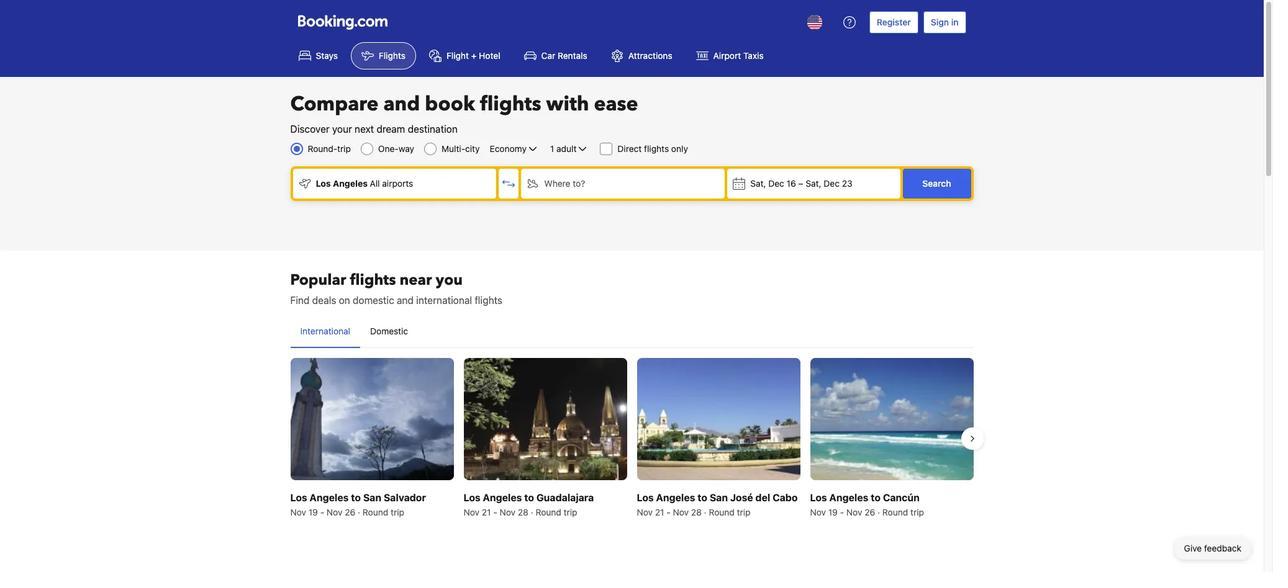 Task type: describe. For each thing, give the bounding box(es) containing it.
sat, dec 16 – sat, dec 23
[[751, 178, 853, 189]]

26 inside los angeles to cancún nov 19 - nov 26 · round trip
[[865, 508, 875, 518]]

one-
[[378, 143, 399, 154]]

economy
[[490, 143, 527, 154]]

popular
[[290, 270, 346, 291]]

salvador
[[384, 493, 426, 504]]

- inside los angeles to guadalajara nov 21 - nov 28 · round trip
[[493, 508, 497, 518]]

attractions
[[629, 50, 673, 61]]

los angeles to cancún image
[[810, 358, 974, 481]]

to for nov
[[351, 493, 361, 504]]

los for los angeles
[[316, 178, 331, 189]]

26 inside los angeles to san salvador nov 19 - nov 26 · round trip
[[345, 508, 356, 518]]

to?
[[573, 178, 585, 189]]

3 nov from the left
[[464, 508, 480, 518]]

domestic
[[353, 295, 394, 306]]

deals
[[312, 295, 336, 306]]

cancún
[[883, 493, 920, 504]]

attractions link
[[601, 42, 683, 70]]

find
[[290, 295, 310, 306]]

· inside los angeles to cancún nov 19 - nov 26 · round trip
[[878, 508, 880, 518]]

sat, dec 16 – sat, dec 23 button
[[728, 169, 900, 199]]

sign
[[931, 17, 949, 27]]

give feedback button
[[1175, 538, 1252, 560]]

trip inside los angeles to san josé del cabo nov 21 - nov 28 · round trip
[[737, 508, 751, 518]]

flight + hotel link
[[419, 42, 511, 70]]

ease
[[594, 91, 638, 118]]

with
[[546, 91, 589, 118]]

all
[[370, 178, 380, 189]]

flights
[[379, 50, 406, 61]]

search
[[923, 178, 951, 189]]

trip inside los angeles to guadalajara nov 21 - nov 28 · round trip
[[564, 508, 577, 518]]

7 nov from the left
[[810, 508, 826, 518]]

airport
[[714, 50, 741, 61]]

to for 19
[[871, 493, 881, 504]]

4 nov from the left
[[500, 508, 516, 518]]

flights inside compare and book flights with ease discover your next dream destination
[[480, 91, 541, 118]]

direct flights only
[[618, 143, 688, 154]]

near
[[400, 270, 432, 291]]

+
[[471, 50, 477, 61]]

los for los angeles to guadalajara
[[464, 493, 481, 504]]

flights right the international
[[475, 295, 503, 306]]

compare
[[290, 91, 379, 118]]

· inside los angeles to san josé del cabo nov 21 - nov 28 · round trip
[[704, 508, 707, 518]]

and inside popular flights near you find deals on domestic and international flights
[[397, 295, 414, 306]]

stays link
[[288, 42, 348, 70]]

23
[[842, 178, 853, 189]]

trip inside los angeles to cancún nov 19 - nov 26 · round trip
[[911, 508, 924, 518]]

19 inside los angeles to cancún nov 19 - nov 26 · round trip
[[829, 508, 838, 518]]

multi-city
[[442, 143, 480, 154]]

- inside los angeles to san salvador nov 19 - nov 26 · round trip
[[320, 508, 324, 518]]

where to?
[[544, 178, 585, 189]]

airport taxis link
[[686, 42, 774, 70]]

los for los angeles to san josé del cabo
[[637, 493, 654, 504]]

josé
[[730, 493, 753, 504]]

flights link
[[351, 42, 416, 70]]

8 nov from the left
[[847, 508, 863, 518]]

round inside los angeles to san salvador nov 19 - nov 26 · round trip
[[363, 508, 388, 518]]

register
[[877, 17, 911, 27]]

to for 21
[[524, 493, 534, 504]]

flight + hotel
[[447, 50, 500, 61]]

los angeles to san salvador nov 19 - nov 26 · round trip
[[290, 493, 426, 518]]

your
[[332, 124, 352, 135]]

give
[[1184, 544, 1202, 554]]

tab list containing international
[[290, 316, 974, 349]]

19 inside los angeles to san salvador nov 19 - nov 26 · round trip
[[309, 508, 318, 518]]

discover
[[290, 124, 330, 135]]

los angeles to san josé del cabo image
[[637, 358, 800, 481]]

adult
[[557, 143, 577, 154]]

round inside los angeles to cancún nov 19 - nov 26 · round trip
[[883, 508, 908, 518]]

–
[[799, 178, 804, 189]]

los angeles all airports
[[316, 178, 413, 189]]

· inside los angeles to san salvador nov 19 - nov 26 · round trip
[[358, 508, 360, 518]]

book
[[425, 91, 475, 118]]

domestic button
[[360, 316, 418, 348]]

1 nov from the left
[[290, 508, 306, 518]]

flights up domestic
[[350, 270, 396, 291]]

popular flights near you find deals on domestic and international flights
[[290, 270, 503, 306]]



Task type: locate. For each thing, give the bounding box(es) containing it.
and down 'near'
[[397, 295, 414, 306]]

san left josé
[[710, 493, 728, 504]]

round-
[[308, 143, 337, 154]]

2 26 from the left
[[865, 508, 875, 518]]

-
[[320, 508, 324, 518], [493, 508, 497, 518], [667, 508, 671, 518], [840, 508, 844, 518]]

cabo
[[773, 493, 798, 504]]

and up dream
[[384, 91, 420, 118]]

san inside los angeles to san josé del cabo nov 21 - nov 28 · round trip
[[710, 493, 728, 504]]

trip down your
[[337, 143, 351, 154]]

·
[[358, 508, 360, 518], [531, 508, 533, 518], [704, 508, 707, 518], [878, 508, 880, 518]]

0 horizontal spatial san
[[363, 493, 381, 504]]

1 19 from the left
[[309, 508, 318, 518]]

trip down cancún
[[911, 508, 924, 518]]

sign in
[[931, 17, 959, 27]]

1 horizontal spatial 28
[[691, 508, 702, 518]]

international
[[300, 326, 350, 337]]

trip down salvador
[[391, 508, 404, 518]]

1 26 from the left
[[345, 508, 356, 518]]

dec left 16
[[769, 178, 784, 189]]

los for los angeles to cancún
[[810, 493, 827, 504]]

2 · from the left
[[531, 508, 533, 518]]

flight
[[447, 50, 469, 61]]

0 vertical spatial and
[[384, 91, 420, 118]]

angeles for los angeles to san josé del cabo
[[656, 493, 695, 504]]

3 to from the left
[[698, 493, 708, 504]]

angeles inside los angeles to guadalajara nov 21 - nov 28 · round trip
[[483, 493, 522, 504]]

trip
[[337, 143, 351, 154], [391, 508, 404, 518], [564, 508, 577, 518], [737, 508, 751, 518], [911, 508, 924, 518]]

1 horizontal spatial dec
[[824, 178, 840, 189]]

2 sat, from the left
[[806, 178, 822, 189]]

28 inside los angeles to guadalajara nov 21 - nov 28 · round trip
[[518, 508, 529, 518]]

car rentals
[[541, 50, 588, 61]]

search button
[[903, 169, 971, 199]]

destination
[[408, 124, 458, 135]]

1 horizontal spatial 19
[[829, 508, 838, 518]]

los inside los angeles to guadalajara nov 21 - nov 28 · round trip
[[464, 493, 481, 504]]

0 horizontal spatial 21
[[482, 508, 491, 518]]

4 - from the left
[[840, 508, 844, 518]]

international
[[416, 295, 472, 306]]

angeles for los angeles
[[333, 178, 368, 189]]

5 nov from the left
[[637, 508, 653, 518]]

car
[[541, 50, 556, 61]]

trip down josé
[[737, 508, 751, 518]]

19
[[309, 508, 318, 518], [829, 508, 838, 518]]

flights left the only at right top
[[644, 143, 669, 154]]

multi-
[[442, 143, 465, 154]]

and inside compare and book flights with ease discover your next dream destination
[[384, 91, 420, 118]]

2 28 from the left
[[691, 508, 702, 518]]

21 inside los angeles to guadalajara nov 21 - nov 28 · round trip
[[482, 508, 491, 518]]

and
[[384, 91, 420, 118], [397, 295, 414, 306]]

stays
[[316, 50, 338, 61]]

round inside los angeles to guadalajara nov 21 - nov 28 · round trip
[[536, 508, 561, 518]]

1 adult button
[[549, 142, 590, 157]]

los inside los angeles to cancún nov 19 - nov 26 · round trip
[[810, 493, 827, 504]]

san for josé
[[710, 493, 728, 504]]

1 horizontal spatial san
[[710, 493, 728, 504]]

airport taxis
[[714, 50, 764, 61]]

trip inside los angeles to san salvador nov 19 - nov 26 · round trip
[[391, 508, 404, 518]]

angeles inside los angeles to san salvador nov 19 - nov 26 · round trip
[[310, 493, 349, 504]]

sign in link
[[924, 11, 966, 34]]

to inside los angeles to san salvador nov 19 - nov 26 · round trip
[[351, 493, 361, 504]]

2 dec from the left
[[824, 178, 840, 189]]

21 inside los angeles to san josé del cabo nov 21 - nov 28 · round trip
[[655, 508, 664, 518]]

1 round from the left
[[363, 508, 388, 518]]

los angeles to guadalajara nov 21 - nov 28 · round trip
[[464, 493, 594, 518]]

1 horizontal spatial sat,
[[806, 178, 822, 189]]

2 san from the left
[[710, 493, 728, 504]]

next
[[355, 124, 374, 135]]

booking.com logo image
[[298, 15, 387, 30], [298, 15, 387, 30]]

to left cancún
[[871, 493, 881, 504]]

los angeles to san salvador image
[[290, 358, 454, 481]]

car rentals link
[[513, 42, 598, 70]]

2 21 from the left
[[655, 508, 664, 518]]

26
[[345, 508, 356, 518], [865, 508, 875, 518]]

los angeles to san josé del cabo nov 21 - nov 28 · round trip
[[637, 493, 798, 518]]

rentals
[[558, 50, 588, 61]]

round down the guadalajara
[[536, 508, 561, 518]]

21
[[482, 508, 491, 518], [655, 508, 664, 518]]

angeles for los angeles to cancún
[[830, 493, 869, 504]]

angeles inside los angeles to cancún nov 19 - nov 26 · round trip
[[830, 493, 869, 504]]

tab list
[[290, 316, 974, 349]]

0 horizontal spatial sat,
[[751, 178, 766, 189]]

hotel
[[479, 50, 500, 61]]

2 - from the left
[[493, 508, 497, 518]]

to inside los angeles to cancún nov 19 - nov 26 · round trip
[[871, 493, 881, 504]]

flights
[[480, 91, 541, 118], [644, 143, 669, 154], [350, 270, 396, 291], [475, 295, 503, 306]]

angeles
[[333, 178, 368, 189], [310, 493, 349, 504], [483, 493, 522, 504], [656, 493, 695, 504], [830, 493, 869, 504]]

angeles for los angeles to san salvador
[[310, 493, 349, 504]]

region containing los angeles to san salvador
[[280, 353, 984, 524]]

1 28 from the left
[[518, 508, 529, 518]]

domestic
[[370, 326, 408, 337]]

san for salvador
[[363, 493, 381, 504]]

1 sat, from the left
[[751, 178, 766, 189]]

1 - from the left
[[320, 508, 324, 518]]

where to? button
[[521, 169, 725, 199]]

- inside los angeles to cancún nov 19 - nov 26 · round trip
[[840, 508, 844, 518]]

1 vertical spatial and
[[397, 295, 414, 306]]

4 · from the left
[[878, 508, 880, 518]]

nov
[[290, 508, 306, 518], [327, 508, 343, 518], [464, 508, 480, 518], [500, 508, 516, 518], [637, 508, 653, 518], [673, 508, 689, 518], [810, 508, 826, 518], [847, 508, 863, 518]]

· inside los angeles to guadalajara nov 21 - nov 28 · round trip
[[531, 508, 533, 518]]

san inside los angeles to san salvador nov 19 - nov 26 · round trip
[[363, 493, 381, 504]]

los for los angeles to san salvador
[[290, 493, 307, 504]]

los angeles to guadalajara image
[[464, 358, 627, 481]]

los
[[316, 178, 331, 189], [290, 493, 307, 504], [464, 493, 481, 504], [637, 493, 654, 504], [810, 493, 827, 504]]

round
[[363, 508, 388, 518], [536, 508, 561, 518], [709, 508, 735, 518], [883, 508, 908, 518]]

airports
[[382, 178, 413, 189]]

1 21 from the left
[[482, 508, 491, 518]]

to left josé
[[698, 493, 708, 504]]

san left salvador
[[363, 493, 381, 504]]

to left the guadalajara
[[524, 493, 534, 504]]

region
[[280, 353, 984, 524]]

1 · from the left
[[358, 508, 360, 518]]

to inside los angeles to guadalajara nov 21 - nov 28 · round trip
[[524, 493, 534, 504]]

international button
[[290, 316, 360, 348]]

0 horizontal spatial 19
[[309, 508, 318, 518]]

los inside los angeles to san josé del cabo nov 21 - nov 28 · round trip
[[637, 493, 654, 504]]

1 dec from the left
[[769, 178, 784, 189]]

compare and book flights with ease discover your next dream destination
[[290, 91, 638, 135]]

taxis
[[744, 50, 764, 61]]

4 to from the left
[[871, 493, 881, 504]]

2 round from the left
[[536, 508, 561, 518]]

to left salvador
[[351, 493, 361, 504]]

del
[[756, 493, 770, 504]]

0 horizontal spatial dec
[[769, 178, 784, 189]]

2 nov from the left
[[327, 508, 343, 518]]

only
[[671, 143, 688, 154]]

1 to from the left
[[351, 493, 361, 504]]

round inside los angeles to san josé del cabo nov 21 - nov 28 · round trip
[[709, 508, 735, 518]]

give feedback
[[1184, 544, 1242, 554]]

16
[[787, 178, 796, 189]]

where
[[544, 178, 571, 189]]

dream
[[377, 124, 405, 135]]

sat, right – at the top
[[806, 178, 822, 189]]

1 adult
[[550, 143, 577, 154]]

28
[[518, 508, 529, 518], [691, 508, 702, 518]]

angeles inside los angeles to san josé del cabo nov 21 - nov 28 · round trip
[[656, 493, 695, 504]]

one-way
[[378, 143, 414, 154]]

3 · from the left
[[704, 508, 707, 518]]

- inside los angeles to san josé del cabo nov 21 - nov 28 · round trip
[[667, 508, 671, 518]]

1 horizontal spatial 21
[[655, 508, 664, 518]]

2 19 from the left
[[829, 508, 838, 518]]

round down josé
[[709, 508, 735, 518]]

2 to from the left
[[524, 493, 534, 504]]

guadalajara
[[537, 493, 594, 504]]

you
[[436, 270, 463, 291]]

direct
[[618, 143, 642, 154]]

dec
[[769, 178, 784, 189], [824, 178, 840, 189]]

3 - from the left
[[667, 508, 671, 518]]

1 san from the left
[[363, 493, 381, 504]]

san
[[363, 493, 381, 504], [710, 493, 728, 504]]

0 horizontal spatial 26
[[345, 508, 356, 518]]

4 round from the left
[[883, 508, 908, 518]]

round down cancún
[[883, 508, 908, 518]]

1 horizontal spatial 26
[[865, 508, 875, 518]]

28 inside los angeles to san josé del cabo nov 21 - nov 28 · round trip
[[691, 508, 702, 518]]

in
[[952, 17, 959, 27]]

to for del
[[698, 493, 708, 504]]

los angeles to cancún nov 19 - nov 26 · round trip
[[810, 493, 924, 518]]

angeles for los angeles to guadalajara
[[483, 493, 522, 504]]

round-trip
[[308, 143, 351, 154]]

register link
[[870, 11, 919, 34]]

3 round from the left
[[709, 508, 735, 518]]

on
[[339, 295, 350, 306]]

to inside los angeles to san josé del cabo nov 21 - nov 28 · round trip
[[698, 493, 708, 504]]

los inside los angeles to san salvador nov 19 - nov 26 · round trip
[[290, 493, 307, 504]]

flights up economy
[[480, 91, 541, 118]]

feedback
[[1205, 544, 1242, 554]]

trip down the guadalajara
[[564, 508, 577, 518]]

1
[[550, 143, 554, 154]]

6 nov from the left
[[673, 508, 689, 518]]

to
[[351, 493, 361, 504], [524, 493, 534, 504], [698, 493, 708, 504], [871, 493, 881, 504]]

city
[[465, 143, 480, 154]]

way
[[399, 143, 414, 154]]

dec left 23
[[824, 178, 840, 189]]

round down salvador
[[363, 508, 388, 518]]

sat, left 16
[[751, 178, 766, 189]]

0 horizontal spatial 28
[[518, 508, 529, 518]]



Task type: vqa. For each thing, say whether or not it's contained in the screenshot.
North America
no



